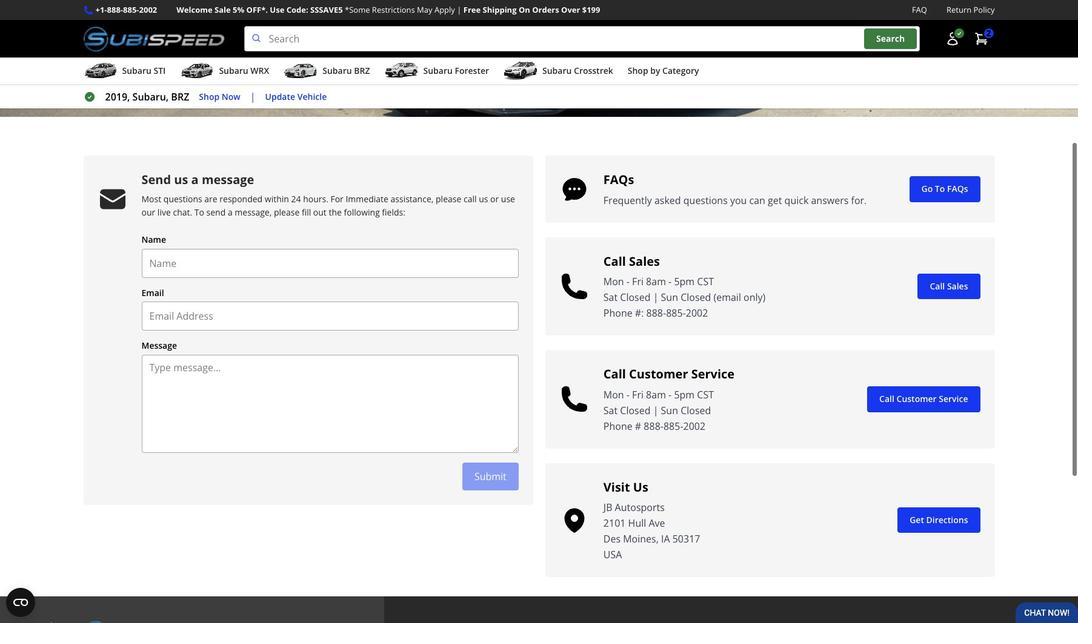 Task type: describe. For each thing, give the bounding box(es) containing it.
sales for call sales mon - fri 8am - 5pm cst sat closed | sun closed (email only) phone #: 888-885-2002
[[629, 253, 660, 270]]

Message text field
[[142, 355, 519, 453]]

call for call sales mon - fri 8am - 5pm cst sat closed | sun closed (email only) phone #: 888-885-2002
[[604, 253, 626, 270]]

sale
[[215, 4, 231, 15]]

faq
[[912, 4, 928, 15]]

1 horizontal spatial faqs
[[947, 183, 968, 195]]

0 vertical spatial please
[[436, 193, 462, 205]]

most
[[142, 193, 161, 205]]

a subaru crosstrek thumbnail image image
[[504, 62, 538, 80]]

#
[[635, 420, 642, 433]]

8am inside call sales mon - fri 8am - 5pm cst sat closed | sun closed (email only) phone #: 888-885-2002
[[646, 275, 666, 289]]

autosports
[[615, 501, 665, 515]]

888- inside +1-888-885-2002 link
[[107, 4, 123, 15]]

faqs frequently asked questions you can get quick answers for.
[[604, 172, 867, 207]]

send
[[142, 172, 171, 188]]

call
[[464, 193, 477, 205]]

shop for shop now
[[199, 91, 220, 102]]

call customer service mon - fri 8am - 5pm cst sat closed | sun closed phone # 888-885-2002
[[604, 366, 735, 433]]

vehicle
[[297, 91, 327, 102]]

subaru for subaru crosstrek
[[543, 65, 572, 76]]

hull
[[628, 517, 646, 531]]

subaru sti
[[122, 65, 166, 76]]

2
[[987, 28, 991, 39]]

open widget image
[[6, 589, 35, 618]]

return
[[947, 4, 972, 15]]

cst inside call customer service mon - fri 8am - 5pm cst sat closed | sun closed phone # 888-885-2002
[[697, 388, 714, 402]]

885- inside call sales mon - fri 8am - 5pm cst sat closed | sun closed (email only) phone #: 888-885-2002
[[666, 307, 686, 320]]

moines,
[[623, 533, 659, 546]]

for.
[[851, 194, 867, 207]]

subaru brz button
[[284, 60, 370, 84]]

submit button
[[462, 463, 519, 491]]

wrx
[[251, 65, 269, 76]]

0 horizontal spatial a
[[191, 172, 199, 188]]

subaru forester
[[423, 65, 489, 76]]

1 horizontal spatial to
[[935, 183, 945, 195]]

following
[[344, 207, 380, 218]]

subaru,
[[133, 90, 169, 104]]

off*.
[[246, 4, 268, 15]]

faq link
[[912, 4, 928, 16]]

you
[[730, 194, 747, 207]]

welcome sale 5% off*. use code: sssave5
[[177, 4, 343, 15]]

get directions
[[910, 514, 968, 526]]

0 horizontal spatial please
[[274, 207, 300, 218]]

our
[[142, 207, 155, 218]]

call for call customer service
[[880, 393, 895, 405]]

2019,
[[105, 90, 130, 104]]

2002 inside call customer service mon - fri 8am - 5pm cst sat closed | sun closed phone # 888-885-2002
[[684, 420, 706, 433]]

ia
[[661, 533, 670, 546]]

ave
[[649, 517, 665, 531]]

1 horizontal spatial us
[[479, 193, 488, 205]]

mon inside call customer service mon - fri 8am - 5pm cst sat closed | sun closed phone # 888-885-2002
[[604, 388, 624, 402]]

a subaru forester thumbnail image image
[[385, 62, 419, 80]]

message
[[202, 172, 254, 188]]

go to faqs link
[[910, 176, 981, 202]]

call sales mon - fri 8am - 5pm cst sat closed | sun closed (email only) phone #: 888-885-2002
[[604, 253, 766, 320]]

call for call customer service mon - fri 8am - 5pm cst sat closed | sun closed phone # 888-885-2002
[[604, 366, 626, 383]]

shop by category button
[[628, 60, 699, 84]]

2019, subaru, brz
[[105, 90, 189, 104]]

8am inside call customer service mon - fri 8am - 5pm cst sat closed | sun closed phone # 888-885-2002
[[646, 388, 666, 402]]

go
[[922, 183, 933, 195]]

#:
[[635, 307, 644, 320]]

(email
[[714, 291, 741, 304]]

use
[[270, 4, 285, 15]]

orders
[[532, 4, 559, 15]]

apply
[[435, 4, 455, 15]]

a subaru sti thumbnail image image
[[83, 62, 117, 80]]

category
[[663, 65, 699, 76]]

888- inside call customer service mon - fri 8am - 5pm cst sat closed | sun closed phone # 888-885-2002
[[644, 420, 664, 433]]

responded
[[220, 193, 263, 205]]

message
[[142, 340, 177, 352]]

sat inside call sales mon - fri 8am - 5pm cst sat closed | sun closed (email only) phone #: 888-885-2002
[[604, 291, 618, 304]]

subaru sti button
[[83, 60, 166, 84]]

subaru wrx button
[[180, 60, 269, 84]]

subaru for subaru wrx
[[219, 65, 248, 76]]

24
[[291, 193, 301, 205]]

5pm inside call sales mon - fri 8am - 5pm cst sat closed | sun closed (email only) phone #: 888-885-2002
[[674, 275, 695, 289]]

answers
[[811, 194, 849, 207]]

questions inside the send us a message most questions are responded within 24 hours. for immediate assistance, please call us or use our live chat. to send a message, please fill out the following fields:
[[164, 193, 202, 205]]

subaru wrx
[[219, 65, 269, 76]]

search input field
[[244, 26, 920, 52]]

+1-
[[95, 4, 107, 15]]

call for call sales
[[930, 280, 945, 292]]

| inside call sales mon - fri 8am - 5pm cst sat closed | sun closed (email only) phone #: 888-885-2002
[[653, 291, 659, 304]]

subaru for subaru forester
[[423, 65, 453, 76]]

only)
[[744, 291, 766, 304]]

update
[[265, 91, 295, 102]]

directions
[[927, 514, 968, 526]]

sales for call sales
[[947, 280, 968, 292]]

over
[[561, 4, 580, 15]]

cst inside call sales mon - fri 8am - 5pm cst sat closed | sun closed (email only) phone #: 888-885-2002
[[697, 275, 714, 289]]

shipping
[[483, 4, 517, 15]]

mon inside call sales mon - fri 8am - 5pm cst sat closed | sun closed (email only) phone #: 888-885-2002
[[604, 275, 624, 289]]

fields:
[[382, 207, 406, 218]]

885- inside +1-888-885-2002 link
[[123, 4, 139, 15]]

out
[[313, 207, 327, 218]]

888- inside call sales mon - fri 8am - 5pm cst sat closed | sun closed (email only) phone #: 888-885-2002
[[647, 307, 666, 320]]

hours.
[[303, 193, 328, 205]]

jb
[[604, 501, 613, 515]]

phone inside call sales mon - fri 8am - 5pm cst sat closed | sun closed (email only) phone #: 888-885-2002
[[604, 307, 633, 320]]

crosstrek
[[574, 65, 613, 76]]

a subaru wrx thumbnail image image
[[180, 62, 214, 80]]

sssave5
[[310, 4, 343, 15]]

subaru crosstrek
[[543, 65, 613, 76]]

may
[[417, 4, 433, 15]]

search button
[[865, 29, 917, 49]]

2101
[[604, 517, 626, 531]]

subaru for subaru sti
[[122, 65, 151, 76]]

5%
[[233, 4, 244, 15]]

now
[[222, 91, 241, 102]]



Task type: locate. For each thing, give the bounding box(es) containing it.
fri up #
[[632, 388, 644, 402]]

Email text field
[[142, 302, 519, 331]]

call inside call customer service link
[[880, 393, 895, 405]]

1 sun from the top
[[661, 291, 678, 304]]

subaru forester button
[[385, 60, 489, 84]]

885- inside call customer service mon - fri 8am - 5pm cst sat closed | sun closed phone # 888-885-2002
[[664, 420, 684, 433]]

brz
[[354, 65, 370, 76], [171, 90, 189, 104]]

phone left #
[[604, 420, 633, 433]]

2 sun from the top
[[661, 404, 678, 417]]

0 horizontal spatial service
[[692, 366, 735, 383]]

1 mon from the top
[[604, 275, 624, 289]]

885- right #
[[664, 420, 684, 433]]

faqs
[[604, 172, 634, 188], [947, 183, 968, 195]]

us left or
[[479, 193, 488, 205]]

1 vertical spatial to
[[194, 207, 204, 218]]

questions up 'chat.'
[[164, 193, 202, 205]]

2 8am from the top
[[646, 388, 666, 402]]

sales inside call sales mon - fri 8am - 5pm cst sat closed | sun closed (email only) phone #: 888-885-2002
[[629, 253, 660, 270]]

0 horizontal spatial shop
[[199, 91, 220, 102]]

0 vertical spatial a
[[191, 172, 199, 188]]

service for call customer service mon - fri 8am - 5pm cst sat closed | sun closed phone # 888-885-2002
[[692, 366, 735, 383]]

call inside call sales mon - fri 8am - 5pm cst sat closed | sun closed (email only) phone #: 888-885-2002
[[604, 253, 626, 270]]

shop left now
[[199, 91, 220, 102]]

1 vertical spatial a
[[228, 207, 233, 218]]

search
[[877, 33, 905, 44]]

0 vertical spatial us
[[174, 172, 188, 188]]

fri inside call sales mon - fri 8am - 5pm cst sat closed | sun closed (email only) phone #: 888-885-2002
[[632, 275, 644, 289]]

1 horizontal spatial a
[[228, 207, 233, 218]]

1 horizontal spatial sales
[[947, 280, 968, 292]]

2 vertical spatial 888-
[[644, 420, 664, 433]]

5pm
[[674, 275, 695, 289], [674, 388, 695, 402]]

submit
[[475, 470, 507, 484]]

shop inside dropdown button
[[628, 65, 648, 76]]

faqs inside faqs frequently asked questions you can get quick answers for.
[[604, 172, 634, 188]]

0 vertical spatial 2002
[[139, 4, 157, 15]]

2 button
[[968, 27, 995, 51]]

free
[[464, 4, 481, 15]]

subaru crosstrek button
[[504, 60, 613, 84]]

get
[[768, 194, 782, 207]]

885- right +1-
[[123, 4, 139, 15]]

service inside call customer service mon - fri 8am - 5pm cst sat closed | sun closed phone # 888-885-2002
[[692, 366, 735, 383]]

welcome
[[177, 4, 213, 15]]

1 vertical spatial shop
[[199, 91, 220, 102]]

885- right '#:'
[[666, 307, 686, 320]]

the
[[329, 207, 342, 218]]

sun inside call customer service mon - fri 8am - 5pm cst sat closed | sun closed phone # 888-885-2002
[[661, 404, 678, 417]]

phone inside call customer service mon - fri 8am - 5pm cst sat closed | sun closed phone # 888-885-2002
[[604, 420, 633, 433]]

questions inside faqs frequently asked questions you can get quick answers for.
[[684, 194, 728, 207]]

brz inside subaru brz dropdown button
[[354, 65, 370, 76]]

0 vertical spatial phone
[[604, 307, 633, 320]]

subaru left crosstrek
[[543, 65, 572, 76]]

3 subaru from the left
[[323, 65, 352, 76]]

0 horizontal spatial faqs
[[604, 172, 634, 188]]

please left call
[[436, 193, 462, 205]]

1 vertical spatial please
[[274, 207, 300, 218]]

send
[[206, 207, 226, 218]]

2 sat from the top
[[604, 404, 618, 417]]

1 vertical spatial cst
[[697, 388, 714, 402]]

1 phone from the top
[[604, 307, 633, 320]]

2 phone from the top
[[604, 420, 633, 433]]

0 vertical spatial mon
[[604, 275, 624, 289]]

2002 left welcome
[[139, 4, 157, 15]]

2 cst from the top
[[697, 388, 714, 402]]

2002 right '#:'
[[686, 307, 708, 320]]

name
[[142, 234, 166, 246]]

subaru left forester
[[423, 65, 453, 76]]

go to faqs
[[922, 183, 968, 195]]

to right go at the top of the page
[[935, 183, 945, 195]]

0 vertical spatial sat
[[604, 291, 618, 304]]

1 vertical spatial mon
[[604, 388, 624, 402]]

email
[[142, 287, 164, 299]]

a left message
[[191, 172, 199, 188]]

0 vertical spatial 885-
[[123, 4, 139, 15]]

1 vertical spatial phone
[[604, 420, 633, 433]]

1 vertical spatial 885-
[[666, 307, 686, 320]]

sales
[[629, 253, 660, 270], [947, 280, 968, 292]]

1 subispeed logo image from the top
[[83, 26, 225, 52]]

1 vertical spatial 2002
[[686, 307, 708, 320]]

2 mon from the top
[[604, 388, 624, 402]]

a
[[191, 172, 199, 188], [228, 207, 233, 218]]

on
[[519, 4, 530, 15]]

shop left by
[[628, 65, 648, 76]]

1 horizontal spatial service
[[939, 393, 968, 405]]

call inside call customer service mon - fri 8am - 5pm cst sat closed | sun closed phone # 888-885-2002
[[604, 366, 626, 383]]

us
[[174, 172, 188, 188], [479, 193, 488, 205]]

fri up '#:'
[[632, 275, 644, 289]]

+1-888-885-2002 link
[[95, 4, 157, 16]]

asked
[[655, 194, 681, 207]]

service for call customer service
[[939, 393, 968, 405]]

can
[[750, 194, 766, 207]]

1 horizontal spatial shop
[[628, 65, 648, 76]]

subaru
[[122, 65, 151, 76], [219, 65, 248, 76], [323, 65, 352, 76], [423, 65, 453, 76], [543, 65, 572, 76]]

5pm inside call customer service mon - fri 8am - 5pm cst sat closed | sun closed phone # 888-885-2002
[[674, 388, 695, 402]]

+1-888-885-2002
[[95, 4, 157, 15]]

8am
[[646, 275, 666, 289], [646, 388, 666, 402]]

sun inside call sales mon - fri 8am - 5pm cst sat closed | sun closed (email only) phone #: 888-885-2002
[[661, 291, 678, 304]]

are
[[204, 193, 217, 205]]

shop
[[628, 65, 648, 76], [199, 91, 220, 102]]

code:
[[287, 4, 308, 15]]

1 vertical spatial fri
[[632, 388, 644, 402]]

a subaru brz thumbnail image image
[[284, 62, 318, 80]]

1 fri from the top
[[632, 275, 644, 289]]

1 vertical spatial sales
[[947, 280, 968, 292]]

0 vertical spatial 888-
[[107, 4, 123, 15]]

Name text field
[[142, 249, 519, 278]]

send us a message most questions are responded within 24 hours. for immediate assistance, please call us or use our live chat. to send a message, please fill out the following fields:
[[142, 172, 515, 218]]

immediate
[[346, 193, 389, 205]]

within
[[265, 193, 289, 205]]

2 fri from the top
[[632, 388, 644, 402]]

0 vertical spatial to
[[935, 183, 945, 195]]

faqs right go at the top of the page
[[947, 183, 968, 195]]

us right send
[[174, 172, 188, 188]]

a right send
[[228, 207, 233, 218]]

call customer service link
[[868, 387, 981, 413]]

shop for shop by category
[[628, 65, 648, 76]]

*some restrictions may apply | free shipping on orders over $199
[[345, 4, 600, 15]]

885-
[[123, 4, 139, 15], [666, 307, 686, 320], [664, 420, 684, 433]]

4 subaru from the left
[[423, 65, 453, 76]]

customer inside call customer service mon - fri 8am - 5pm cst sat closed | sun closed phone # 888-885-2002
[[629, 366, 688, 383]]

sat inside call customer service mon - fri 8am - 5pm cst sat closed | sun closed phone # 888-885-2002
[[604, 404, 618, 417]]

0 horizontal spatial to
[[194, 207, 204, 218]]

2 subaru from the left
[[219, 65, 248, 76]]

5 subaru from the left
[[543, 65, 572, 76]]

sun
[[661, 291, 678, 304], [661, 404, 678, 417]]

1 subaru from the left
[[122, 65, 151, 76]]

des
[[604, 533, 621, 546]]

2 subispeed logo image from the top
[[83, 621, 225, 624]]

call sales
[[930, 280, 968, 292]]

fill
[[302, 207, 311, 218]]

1 horizontal spatial questions
[[684, 194, 728, 207]]

us
[[633, 479, 649, 496]]

call sales link
[[918, 274, 981, 300]]

0 horizontal spatial customer
[[629, 366, 688, 383]]

shop by category
[[628, 65, 699, 76]]

faqs up frequently
[[604, 172, 634, 188]]

customer
[[629, 366, 688, 383], [897, 393, 937, 405]]

call inside call sales link
[[930, 280, 945, 292]]

1 cst from the top
[[697, 275, 714, 289]]

brz right the subaru,
[[171, 90, 189, 104]]

0 horizontal spatial sales
[[629, 253, 660, 270]]

subaru up vehicle on the top left of the page
[[323, 65, 352, 76]]

subispeed logo image
[[83, 26, 225, 52], [83, 621, 225, 624]]

2 5pm from the top
[[674, 388, 695, 402]]

1 horizontal spatial please
[[436, 193, 462, 205]]

subaru for subaru brz
[[323, 65, 352, 76]]

or
[[490, 193, 499, 205]]

| inside call customer service mon - fri 8am - 5pm cst sat closed | sun closed phone # 888-885-2002
[[653, 404, 659, 417]]

return policy
[[947, 4, 995, 15]]

live
[[158, 207, 171, 218]]

chat.
[[173, 207, 192, 218]]

brz left a subaru forester thumbnail image
[[354, 65, 370, 76]]

1 vertical spatial subispeed logo image
[[83, 621, 225, 624]]

phone
[[604, 307, 633, 320], [604, 420, 633, 433]]

0 vertical spatial sales
[[629, 253, 660, 270]]

1 vertical spatial 8am
[[646, 388, 666, 402]]

visit
[[604, 479, 630, 496]]

0 horizontal spatial questions
[[164, 193, 202, 205]]

$199
[[582, 4, 600, 15]]

questions
[[164, 193, 202, 205], [684, 194, 728, 207]]

by
[[651, 65, 660, 76]]

customer for call customer service
[[897, 393, 937, 405]]

customer inside call customer service link
[[897, 393, 937, 405]]

0 vertical spatial 8am
[[646, 275, 666, 289]]

2002
[[139, 4, 157, 15], [686, 307, 708, 320], [684, 420, 706, 433]]

shop now
[[199, 91, 241, 102]]

frequently
[[604, 194, 652, 207]]

0 vertical spatial cst
[[697, 275, 714, 289]]

0 vertical spatial 5pm
[[674, 275, 695, 289]]

subaru up now
[[219, 65, 248, 76]]

phone left '#:'
[[604, 307, 633, 320]]

sat
[[604, 291, 618, 304], [604, 404, 618, 417]]

1 vertical spatial brz
[[171, 90, 189, 104]]

subaru brz
[[323, 65, 370, 76]]

1 vertical spatial customer
[[897, 393, 937, 405]]

call customer service
[[880, 393, 968, 405]]

to left send
[[194, 207, 204, 218]]

2002 right #
[[684, 420, 706, 433]]

to inside the send us a message most questions are responded within 24 hours. for immediate assistance, please call us or use our live chat. to send a message, please fill out the following fields:
[[194, 207, 204, 218]]

50317
[[673, 533, 700, 546]]

restrictions
[[372, 4, 415, 15]]

1 5pm from the top
[[674, 275, 695, 289]]

0 vertical spatial customer
[[629, 366, 688, 383]]

1 vertical spatial service
[[939, 393, 968, 405]]

update vehicle
[[265, 91, 327, 102]]

forester
[[455, 65, 489, 76]]

0 vertical spatial sun
[[661, 291, 678, 304]]

questions left you
[[684, 194, 728, 207]]

0 vertical spatial brz
[[354, 65, 370, 76]]

2002 inside call sales mon - fri 8am - 5pm cst sat closed | sun closed (email only) phone #: 888-885-2002
[[686, 307, 708, 320]]

1 8am from the top
[[646, 275, 666, 289]]

0 vertical spatial shop
[[628, 65, 648, 76]]

quick
[[785, 194, 809, 207]]

0 vertical spatial subispeed logo image
[[83, 26, 225, 52]]

2 vertical spatial 2002
[[684, 420, 706, 433]]

0 horizontal spatial us
[[174, 172, 188, 188]]

policy
[[974, 4, 995, 15]]

1 vertical spatial sat
[[604, 404, 618, 417]]

sti
[[154, 65, 166, 76]]

*some
[[345, 4, 370, 15]]

fri inside call customer service mon - fri 8am - 5pm cst sat closed | sun closed phone # 888-885-2002
[[632, 388, 644, 402]]

assistance,
[[391, 193, 434, 205]]

1 sat from the top
[[604, 291, 618, 304]]

1 vertical spatial 888-
[[647, 307, 666, 320]]

button image
[[945, 32, 960, 46]]

2 vertical spatial 885-
[[664, 420, 684, 433]]

1 vertical spatial 5pm
[[674, 388, 695, 402]]

message,
[[235, 207, 272, 218]]

0 horizontal spatial brz
[[171, 90, 189, 104]]

please
[[436, 193, 462, 205], [274, 207, 300, 218]]

1 vertical spatial sun
[[661, 404, 678, 417]]

0 vertical spatial fri
[[632, 275, 644, 289]]

0 vertical spatial service
[[692, 366, 735, 383]]

1 horizontal spatial brz
[[354, 65, 370, 76]]

mon
[[604, 275, 624, 289], [604, 388, 624, 402]]

get directions link
[[898, 508, 981, 534]]

1 vertical spatial us
[[479, 193, 488, 205]]

subaru left sti
[[122, 65, 151, 76]]

1 horizontal spatial customer
[[897, 393, 937, 405]]

please down the 24
[[274, 207, 300, 218]]

customer for call customer service mon - fri 8am - 5pm cst sat closed | sun closed phone # 888-885-2002
[[629, 366, 688, 383]]

for
[[331, 193, 344, 205]]



Task type: vqa. For each thing, say whether or not it's contained in the screenshot.
the Submit
yes



